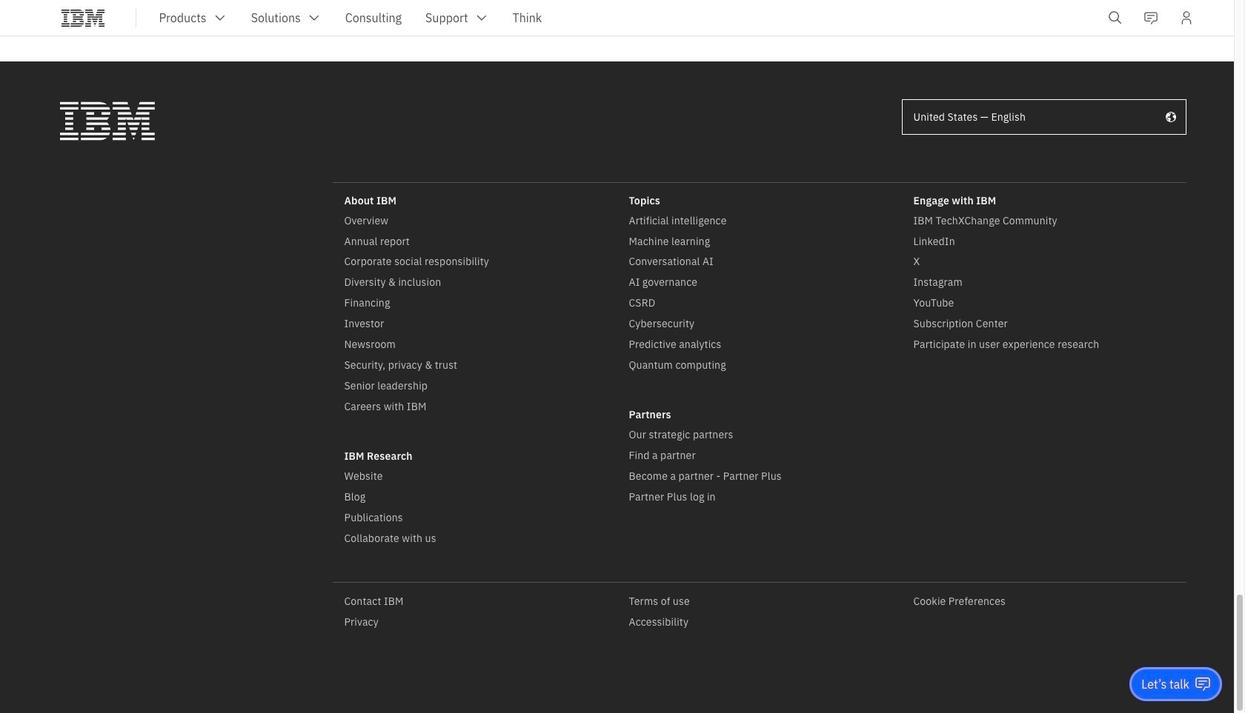 Task type: vqa. For each thing, say whether or not it's contained in the screenshot.
Your privacy choices element at the left bottom of page
no



Task type: describe. For each thing, give the bounding box(es) containing it.
let's talk element
[[1142, 677, 1190, 693]]

contact us region
[[1130, 668, 1223, 702]]



